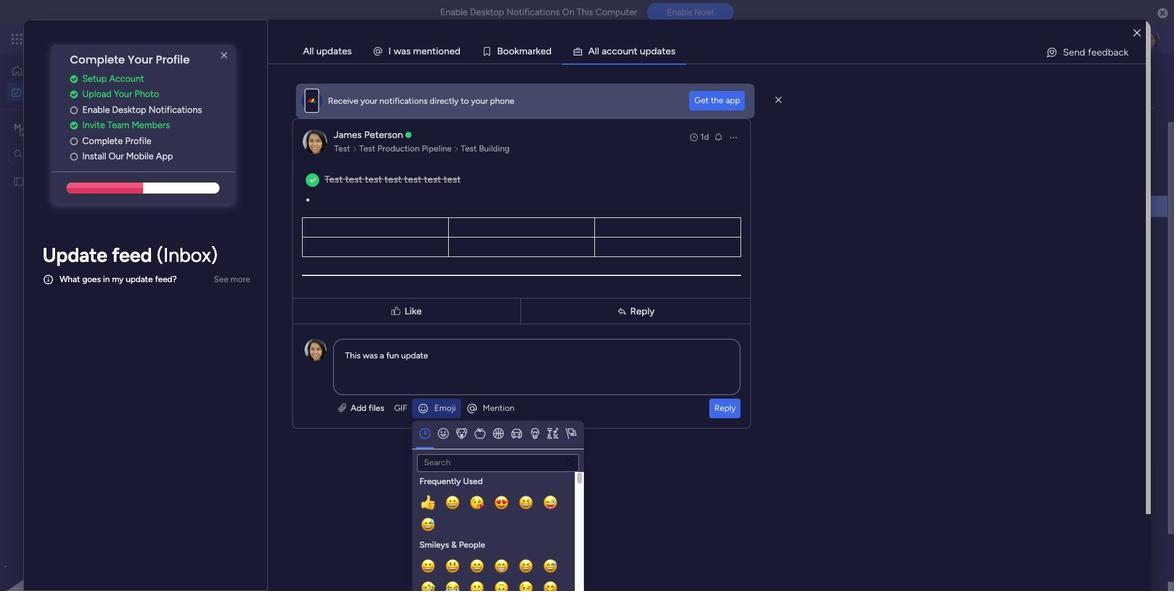 Task type: describe. For each thing, give the bounding box(es) containing it.
1
[[276, 180, 280, 191]]

see more
[[214, 274, 250, 285]]

install our mobile app
[[82, 151, 173, 162]]

all
[[303, 45, 314, 57]]

emoji
[[434, 404, 456, 414]]

notifications for enable desktop notifications
[[149, 104, 202, 115]]

Search search field
[[417, 455, 579, 473]]

the
[[711, 95, 724, 106]]

workspace
[[52, 121, 100, 133]]

slider arrow image
[[352, 143, 357, 155]]

workspace selection element
[[12, 120, 102, 136]]

/ right today at the top left of the page
[[243, 243, 249, 258]]

directly
[[430, 96, 459, 106]]

desktop for enable desktop notifications
[[112, 104, 146, 115]]

circle o image
[[70, 106, 78, 115]]

test inside list box
[[29, 176, 45, 187]]

check circle image for invite
[[70, 121, 78, 130]]

smileys & people element
[[416, 537, 571, 592]]

1 k from the left
[[514, 45, 519, 57]]

setup
[[82, 73, 107, 84]]

a right i
[[401, 45, 406, 57]]

people
[[459, 541, 485, 551]]

dapulse close image
[[1158, 7, 1168, 20]]

2 c from the left
[[612, 45, 617, 57]]

get the app button
[[689, 91, 745, 111]]

0 down the next week / 0 items
[[245, 379, 250, 389]]

b o o k m a r k e d
[[497, 45, 552, 57]]

mention
[[483, 404, 514, 414]]

test production pipeline link
[[357, 143, 454, 155]]

0 vertical spatial this
[[577, 7, 593, 18]]

test list box
[[0, 169, 156, 357]]

see more button
[[209, 270, 255, 290]]

😁 button
[[489, 556, 514, 578]]

5 test from the left
[[424, 174, 441, 185]]

item
[[282, 180, 299, 191]]

a right b
[[528, 45, 533, 57]]

all updates link
[[293, 40, 362, 63]]

😆 button for 😁
[[514, 556, 538, 578]]

home
[[28, 65, 51, 76]]

get
[[694, 95, 709, 106]]

our
[[108, 151, 124, 162]]

2 o from the left
[[503, 45, 509, 57]]

see plans button
[[197, 30, 256, 48]]

what goes in my update feed?
[[60, 275, 177, 285]]

0 inside without a date / 0 items
[[300, 423, 305, 433]]

test right slider arrow image
[[461, 144, 477, 154]]

1 horizontal spatial reply
[[714, 404, 736, 414]]

items right done
[[364, 127, 385, 137]]

public board image
[[13, 176, 24, 187]]

update
[[42, 244, 107, 267]]

😘
[[470, 494, 484, 514]]

0 vertical spatial reply
[[630, 305, 655, 317]]

gif
[[394, 404, 407, 414]]

james peterson
[[334, 129, 403, 141]]

today
[[206, 243, 241, 258]]

1 vertical spatial reply button
[[710, 399, 741, 419]]

management
[[123, 32, 190, 46]]

customize
[[410, 127, 451, 137]]

notifications
[[380, 96, 428, 106]]

😃 button
[[440, 556, 465, 578]]

1 horizontal spatial 😅 button
[[538, 556, 563, 578]]

today / 0 items
[[206, 243, 281, 258]]

items up without a date / 0 items
[[253, 379, 274, 389]]

install
[[82, 151, 106, 162]]

0 vertical spatial reply button
[[523, 301, 748, 322]]

without a date / 0 items
[[206, 419, 329, 434]]

m for e
[[413, 45, 421, 57]]

skin color element
[[412, 421, 584, 592]]

your for profile
[[128, 52, 153, 67]]

1 vertical spatial building
[[217, 202, 248, 212]]

m
[[14, 122, 21, 132]]

workspace image
[[12, 121, 24, 134]]

slider arrow image
[[454, 143, 459, 155]]

main
[[28, 121, 50, 133]]

2 s from the left
[[671, 45, 676, 57]]

lottie animation element
[[0, 468, 156, 592]]

0 inside 'this week / 0 items'
[[271, 290, 277, 301]]

a left fun
[[380, 351, 384, 361]]

apps image
[[1040, 33, 1052, 45]]

1 horizontal spatial test building
[[461, 144, 510, 154]]

frequently used element
[[416, 473, 571, 537]]

what
[[60, 275, 80, 285]]

feedback
[[1088, 46, 1129, 58]]

0 vertical spatial profile
[[156, 52, 190, 67]]

test down test link
[[324, 174, 343, 185]]

receive your notifications directly to your phone
[[328, 96, 514, 106]]

feed
[[112, 244, 152, 267]]

😁
[[494, 558, 509, 578]]

complete for complete your profile
[[70, 52, 125, 67]]

complete for complete profile
[[82, 136, 123, 147]]

enable desktop notifications link
[[70, 103, 235, 117]]

2 your from the left
[[471, 96, 488, 106]]

1 test from the left
[[345, 174, 362, 185]]

feed?
[[155, 275, 177, 285]]

Search in workspace field
[[26, 147, 102, 161]]

1 n from the left
[[427, 45, 432, 57]]

0 horizontal spatial profile
[[125, 136, 151, 147]]

test building link
[[459, 143, 512, 155]]

/ for next week /
[[265, 331, 271, 346]]

items inside the next week / 0 items
[[281, 334, 302, 345]]

😃
[[445, 558, 460, 578]]

😄
[[470, 558, 484, 578]]

enable now! button
[[647, 3, 734, 22]]

enable desktop notifications on this computer
[[440, 7, 637, 18]]

work for monday
[[99, 32, 121, 46]]

all updates
[[303, 45, 352, 57]]

6 test from the left
[[444, 174, 461, 185]]

was
[[363, 351, 378, 361]]

1d link
[[689, 131, 709, 144]]

update feed (inbox)
[[42, 244, 218, 267]]

see for see more
[[214, 274, 228, 285]]

😅 inside button
[[543, 558, 558, 578]]

1 u from the left
[[623, 45, 628, 57]]

your for photo
[[114, 89, 132, 100]]

desktop for enable desktop notifications on this computer
[[470, 7, 504, 18]]

b
[[497, 45, 503, 57]]

Filter dashboard by text search field
[[180, 122, 295, 142]]

2 l from the left
[[597, 45, 599, 57]]

😀 for 😀 'button' inside frequently used element
[[445, 494, 460, 514]]

notifications for enable desktop notifications on this computer
[[506, 7, 560, 18]]

0 inside the next week / 0 items
[[273, 334, 279, 345]]

james peterson image
[[1140, 29, 1159, 49]]

see for see plans
[[214, 34, 228, 44]]

plans
[[231, 34, 251, 44]]

pipeline
[[422, 144, 452, 154]]

p
[[645, 45, 651, 57]]

add files
[[349, 404, 384, 414]]

install our mobile app link
[[70, 150, 235, 164]]

/ right date
[[291, 419, 297, 434]]

1 o from the left
[[438, 45, 444, 57]]

update for fun
[[401, 351, 428, 361]]

r
[[533, 45, 536, 57]]

😜 😅
[[421, 494, 558, 536]]

add
[[351, 404, 366, 414]]

mobile
[[126, 151, 154, 162]]

complete profile
[[82, 136, 151, 147]]

setup account link
[[70, 72, 235, 86]]

a left date
[[252, 419, 260, 434]]

check circle image for upload
[[70, 90, 78, 99]]

0 inside the "today / 0 items"
[[252, 246, 258, 257]]

select product image
[[11, 33, 23, 45]]

invite team members link
[[70, 119, 235, 133]]

my for my work
[[183, 71, 211, 98]]

smileys & people
[[420, 541, 485, 551]]

👍
[[421, 494, 436, 514]]

smileys
[[420, 541, 449, 551]]

james peterson link
[[334, 129, 403, 141]]

files
[[369, 404, 384, 414]]

work
[[216, 71, 265, 98]]

close image
[[1133, 28, 1141, 38]]

next week / 0 items
[[206, 331, 302, 346]]

hide
[[322, 127, 340, 137]]



Task type: locate. For each thing, give the bounding box(es) containing it.
0 vertical spatial 😀 button
[[440, 493, 465, 515]]

peterson
[[364, 129, 403, 141]]

test link
[[332, 143, 352, 155]]

dapulse x slim image
[[217, 48, 231, 63]]

s right w
[[406, 45, 411, 57]]

e right r at top
[[541, 45, 546, 57]]

d for a l l a c c o u n t u p d a t e s
[[651, 45, 657, 57]]

o right b
[[509, 45, 514, 57]]

complete up install
[[82, 136, 123, 147]]

work for my
[[41, 87, 59, 97]]

upload your photo
[[82, 89, 159, 100]]

profile
[[156, 52, 190, 67], [125, 136, 151, 147]]

mention button
[[461, 399, 519, 419]]

1 horizontal spatial building
[[479, 144, 510, 154]]

lottie animation image
[[0, 468, 156, 592]]

2 see from the top
[[214, 274, 228, 285]]

t right p
[[662, 45, 666, 57]]

1 vertical spatial work
[[41, 87, 59, 97]]

search element
[[412, 455, 584, 473]]

tab list
[[293, 39, 1146, 64]]

dapulse attachment image
[[338, 404, 346, 414]]

2 horizontal spatial n
[[628, 45, 634, 57]]

enable left now!
[[667, 7, 693, 17]]

1 vertical spatial 😅 button
[[538, 556, 563, 578]]

frequently used
[[420, 477, 483, 488]]

a right a
[[602, 45, 607, 57]]

😍 button
[[489, 493, 514, 515]]

2 😆 from the top
[[519, 558, 533, 578]]

dapulse x slim image
[[775, 95, 782, 106]]

t left p
[[634, 45, 638, 57]]

search image
[[281, 127, 290, 137]]

😆 button for 😍
[[514, 493, 538, 515]]

😀 inside smileys & people element
[[421, 558, 436, 578]]

test building right slider arrow image
[[461, 144, 510, 154]]

0 horizontal spatial my
[[27, 87, 39, 97]]

enable desktop notifications
[[82, 104, 202, 115]]

😆 for 😁
[[519, 558, 533, 578]]

l right a
[[597, 45, 599, 57]]

home button
[[7, 61, 131, 81]]

emoji button
[[412, 399, 461, 419]]

test production pipeline
[[359, 144, 452, 154]]

1 horizontal spatial notifications
[[506, 7, 560, 18]]

1 horizontal spatial t
[[634, 45, 638, 57]]

1 your from the left
[[360, 96, 378, 106]]

😅
[[421, 516, 436, 536], [543, 558, 558, 578]]

enable inside button
[[667, 7, 693, 17]]

1 horizontal spatial my
[[183, 71, 211, 98]]

0 horizontal spatial building
[[217, 202, 248, 212]]

see left more
[[214, 274, 228, 285]]

1 vertical spatial update
[[401, 351, 428, 361]]

1 see from the top
[[214, 34, 228, 44]]

check circle image for setup
[[70, 74, 78, 84]]

1 😆 button from the top
[[514, 493, 538, 515]]

update for my
[[126, 275, 153, 285]]

e right i
[[449, 45, 455, 57]]

0 vertical spatial check circle image
[[70, 74, 78, 84]]

😆 inside frequently used element
[[519, 494, 533, 514]]

test test test test test test test
[[324, 174, 461, 185]]

1 vertical spatial circle o image
[[70, 152, 78, 162]]

😆 inside smileys & people element
[[519, 558, 533, 578]]

1 vertical spatial test building
[[199, 202, 248, 212]]

week for next
[[233, 331, 262, 346]]

0 horizontal spatial u
[[623, 45, 628, 57]]

1 horizontal spatial 😅
[[543, 558, 558, 578]]

my down home
[[27, 87, 39, 97]]

reminder image
[[714, 132, 724, 142]]

😄 button
[[465, 556, 489, 578]]

0 vertical spatial 😀
[[445, 494, 460, 514]]

1 circle o image from the top
[[70, 137, 78, 146]]

n right i
[[444, 45, 449, 57]]

1 e from the left
[[421, 45, 427, 57]]

d for i w a s m e n t i o n e d
[[455, 45, 460, 57]]

0 up the next week / 0 items
[[271, 290, 277, 301]]

/ up 0 items
[[265, 331, 271, 346]]

0 vertical spatial 😅
[[421, 516, 436, 536]]

now!
[[695, 7, 714, 17]]

0 horizontal spatial notifications
[[149, 104, 202, 115]]

😀 for 😀 'button' inside smileys & people element
[[421, 558, 436, 578]]

2 d from the left
[[546, 45, 552, 57]]

😆 button inside frequently used element
[[514, 493, 538, 515]]

2 check circle image from the top
[[70, 90, 78, 99]]

send feedback
[[1063, 46, 1129, 58]]

week down more
[[231, 287, 260, 302]]

phone
[[490, 96, 514, 106]]

dates
[[233, 177, 265, 192]]

enable for enable now!
[[667, 7, 693, 17]]

to
[[461, 96, 469, 106]]

1 d from the left
[[455, 45, 460, 57]]

check circle image inside upload your photo link
[[70, 90, 78, 99]]

😅 button down 👍
[[416, 515, 440, 537]]

👍 button
[[416, 493, 440, 515]]

1 vertical spatial this
[[206, 287, 228, 302]]

0 right today at the top left of the page
[[252, 246, 258, 257]]

i
[[436, 45, 438, 57]]

0 vertical spatial 😅 button
[[416, 515, 440, 537]]

invite
[[82, 120, 105, 131]]

1 horizontal spatial enable
[[440, 7, 468, 18]]

3 test from the left
[[385, 174, 402, 185]]

work up complete your profile
[[99, 32, 121, 46]]

2 horizontal spatial enable
[[667, 7, 693, 17]]

test
[[345, 174, 362, 185], [365, 174, 382, 185], [385, 174, 402, 185], [404, 174, 421, 185], [424, 174, 441, 185], [444, 174, 461, 185]]

1 horizontal spatial desktop
[[470, 7, 504, 18]]

0 vertical spatial 😆 button
[[514, 493, 538, 515]]

1 vertical spatial 😀
[[421, 558, 436, 578]]

2 test from the left
[[365, 174, 382, 185]]

update right fun
[[401, 351, 428, 361]]

4 test from the left
[[404, 174, 421, 185]]

0 vertical spatial circle o image
[[70, 137, 78, 146]]

1 horizontal spatial m
[[519, 45, 528, 57]]

profile up "mobile"
[[125, 136, 151, 147]]

james
[[334, 129, 362, 141]]

items up the next week / 0 items
[[279, 290, 300, 301]]

your right 'to'
[[471, 96, 488, 106]]

2 vertical spatial check circle image
[[70, 121, 78, 130]]

building
[[479, 144, 510, 154], [217, 202, 248, 212]]

😀 button down 'frequently used'
[[440, 493, 465, 515]]

check circle image up circle o icon
[[70, 90, 78, 99]]

notifications down upload your photo link
[[149, 104, 202, 115]]

😆 button right 😁
[[514, 556, 538, 578]]

0 horizontal spatial test building
[[199, 202, 248, 212]]

1 vertical spatial 😀 button
[[416, 556, 440, 578]]

0 horizontal spatial n
[[427, 45, 432, 57]]

0 horizontal spatial t
[[432, 45, 436, 57]]

/ for this week /
[[263, 287, 268, 302]]

0 horizontal spatial this
[[206, 287, 228, 302]]

1 horizontal spatial u
[[640, 45, 645, 57]]

1 vertical spatial see
[[214, 274, 228, 285]]

account
[[109, 73, 144, 84]]

complete profile link
[[70, 134, 235, 148]]

items inside without a date / 0 items
[[307, 423, 329, 433]]

4 o from the left
[[617, 45, 623, 57]]

emoji categories element
[[412, 421, 584, 450]]

e left i
[[421, 45, 427, 57]]

monday
[[54, 32, 96, 46]]

this down see more
[[206, 287, 228, 302]]

0 horizontal spatial reply
[[630, 305, 655, 317]]

items inside the "today / 0 items"
[[260, 246, 281, 257]]

update right my
[[126, 275, 153, 285]]

test building down past
[[199, 202, 248, 212]]

0 horizontal spatial s
[[406, 45, 411, 57]]

send
[[1063, 46, 1085, 58]]

0 horizontal spatial 😅
[[421, 516, 436, 536]]

1 vertical spatial 😆 button
[[514, 556, 538, 578]]

circle o image
[[70, 137, 78, 146], [70, 152, 78, 162]]

2 e from the left
[[449, 45, 455, 57]]

😀 button inside frequently used element
[[440, 493, 465, 515]]

0 vertical spatial test building
[[461, 144, 510, 154]]

1 😆 from the top
[[519, 494, 533, 514]]

1 vertical spatial your
[[114, 89, 132, 100]]

circle o image for install
[[70, 152, 78, 162]]

production
[[377, 144, 420, 154]]

l down computer
[[595, 45, 597, 57]]

main workspace
[[28, 121, 100, 133]]

past
[[206, 177, 230, 192]]

next
[[206, 331, 230, 346]]

3 n from the left
[[628, 45, 634, 57]]

﻿this was a fun update
[[345, 351, 428, 361]]

1 l from the left
[[595, 45, 597, 57]]

check circle image down circle o icon
[[70, 121, 78, 130]]

2 😆 button from the top
[[514, 556, 538, 578]]

😅 up smileys
[[421, 516, 436, 536]]

complete your profile
[[70, 52, 190, 67]]

circle o image inside install our mobile app link
[[70, 152, 78, 162]]

2 t from the left
[[634, 45, 638, 57]]

0 horizontal spatial desktop
[[112, 104, 146, 115]]

clear image
[[566, 461, 574, 469]]

1 m from the left
[[413, 45, 421, 57]]

week for this
[[231, 287, 260, 302]]

0 horizontal spatial 😀
[[421, 558, 436, 578]]

😆 for 😍
[[519, 494, 533, 514]]

😀 button inside smileys & people element
[[416, 556, 440, 578]]

1 c from the left
[[607, 45, 612, 57]]

0 vertical spatial complete
[[70, 52, 125, 67]]

1 horizontal spatial update
[[401, 351, 428, 361]]

0 items
[[245, 379, 274, 389]]

my for my work
[[27, 87, 39, 97]]

desktop up b
[[470, 7, 504, 18]]

d right i
[[455, 45, 460, 57]]

😀 down smileys
[[421, 558, 436, 578]]

enable for enable desktop notifications
[[82, 104, 110, 115]]

this right on
[[577, 7, 593, 18]]

items right date
[[307, 423, 329, 433]]

﻿this
[[345, 351, 361, 361]]

my inside button
[[27, 87, 39, 97]]

0 horizontal spatial work
[[41, 87, 59, 97]]

your right receive
[[360, 96, 378, 106]]

a l l a c c o u n t u p d a t e s
[[588, 45, 676, 57]]

1 horizontal spatial n
[[444, 45, 449, 57]]

test down past
[[199, 202, 215, 212]]

1 vertical spatial notifications
[[149, 104, 202, 115]]

/ left 1
[[267, 177, 273, 192]]

u right a
[[640, 45, 645, 57]]

😀
[[445, 494, 460, 514], [421, 558, 436, 578]]

😅 inside the 😜 😅
[[421, 516, 436, 536]]

4 e from the left
[[666, 45, 671, 57]]

w
[[394, 45, 401, 57]]

3 e from the left
[[541, 45, 546, 57]]

m for a
[[519, 45, 528, 57]]

e right p
[[666, 45, 671, 57]]

0 vertical spatial desktop
[[470, 7, 504, 18]]

items down 'this week / 0 items'
[[281, 334, 302, 345]]

😅 button right 😁 button on the bottom of the page
[[538, 556, 563, 578]]

this
[[577, 7, 593, 18], [206, 287, 228, 302]]

o
[[438, 45, 444, 57], [503, 45, 509, 57], [509, 45, 514, 57], [617, 45, 623, 57]]

n
[[427, 45, 432, 57], [444, 45, 449, 57], [628, 45, 634, 57]]

my
[[112, 275, 124, 285]]

test right slider arrow icon
[[359, 144, 375, 154]]

my work
[[183, 71, 265, 98]]

0 up 0 items
[[273, 334, 279, 345]]

2 m from the left
[[519, 45, 528, 57]]

a
[[588, 45, 595, 57]]

0 vertical spatial building
[[479, 144, 510, 154]]

option
[[0, 171, 156, 173]]

2 horizontal spatial t
[[662, 45, 666, 57]]

notifications left on
[[506, 7, 560, 18]]

n left i
[[427, 45, 432, 57]]

1 horizontal spatial s
[[671, 45, 676, 57]]

1 horizontal spatial work
[[99, 32, 121, 46]]

tab list containing all updates
[[293, 39, 1146, 64]]

o left p
[[617, 45, 623, 57]]

frequently
[[420, 477, 461, 488]]

0 horizontal spatial m
[[413, 45, 421, 57]]

check circle image inside the invite team members link
[[70, 121, 78, 130]]

😍
[[494, 494, 509, 514]]

0 right date
[[300, 423, 305, 433]]

setup account
[[82, 73, 144, 84]]

1 horizontal spatial d
[[546, 45, 552, 57]]

0
[[252, 246, 258, 257], [271, 290, 277, 301], [273, 334, 279, 345], [245, 379, 250, 389], [300, 423, 305, 433]]

None search field
[[180, 122, 295, 142]]

date
[[263, 419, 288, 434]]

see up dapulse x slim icon
[[214, 34, 228, 44]]

m left i
[[413, 45, 421, 57]]

profile down the management
[[156, 52, 190, 67]]

/ right see more button
[[263, 287, 268, 302]]

u left p
[[623, 45, 628, 57]]

1 s from the left
[[406, 45, 411, 57]]

0 horizontal spatial your
[[360, 96, 378, 106]]

my work button
[[7, 82, 131, 102]]

k
[[514, 45, 519, 57], [536, 45, 541, 57]]

1 horizontal spatial 😀
[[445, 494, 460, 514]]

1 vertical spatial 😅
[[543, 558, 558, 578]]

in
[[103, 275, 110, 285]]

1 vertical spatial week
[[233, 331, 262, 346]]

circle o image for complete
[[70, 137, 78, 146]]

complete up "setup"
[[70, 52, 125, 67]]

work inside button
[[41, 87, 59, 97]]

0 vertical spatial notifications
[[506, 7, 560, 18]]

d down enable now! button
[[651, 45, 657, 57]]

0 vertical spatial your
[[128, 52, 153, 67]]

on
[[562, 7, 574, 18]]

building down past
[[217, 202, 248, 212]]

without
[[206, 419, 249, 434]]

2 k from the left
[[536, 45, 541, 57]]

your down account
[[114, 89, 132, 100]]

check circle image inside setup account link
[[70, 74, 78, 84]]

your
[[360, 96, 378, 106], [471, 96, 488, 106]]

1 horizontal spatial this
[[577, 7, 593, 18]]

app
[[156, 151, 173, 162]]

😆 right 😍
[[519, 494, 533, 514]]

3 d from the left
[[651, 45, 657, 57]]

0 horizontal spatial enable
[[82, 104, 110, 115]]

your up setup account link
[[128, 52, 153, 67]]

enable down 'upload'
[[82, 104, 110, 115]]

1 t from the left
[[432, 45, 436, 57]]

t right w
[[432, 45, 436, 57]]

1 vertical spatial complete
[[82, 136, 123, 147]]

app
[[726, 95, 740, 106]]

😆 right 😁
[[519, 558, 533, 578]]

3 t from the left
[[662, 45, 666, 57]]

items inside 'this week / 0 items'
[[279, 290, 300, 301]]

1 vertical spatial check circle image
[[70, 90, 78, 99]]

more
[[231, 274, 250, 285]]

circle o image left install
[[70, 152, 78, 162]]

1 vertical spatial 😆
[[519, 558, 533, 578]]

2 circle o image from the top
[[70, 152, 78, 162]]

work down home
[[41, 87, 59, 97]]

2 n from the left
[[444, 45, 449, 57]]

used
[[463, 477, 483, 488]]

building right slider arrow image
[[479, 144, 510, 154]]

😀 down 'frequently used'
[[445, 494, 460, 514]]

0 vertical spatial week
[[231, 287, 260, 302]]

week right next
[[233, 331, 262, 346]]

0 horizontal spatial 😅 button
[[416, 515, 440, 537]]

m
[[413, 45, 421, 57], [519, 45, 528, 57]]

1 horizontal spatial k
[[536, 45, 541, 57]]

1 vertical spatial desktop
[[112, 104, 146, 115]]

desktop
[[470, 7, 504, 18], [112, 104, 146, 115]]

check circle image
[[70, 74, 78, 84], [70, 90, 78, 99], [70, 121, 78, 130]]

0 vertical spatial 😆
[[519, 494, 533, 514]]

circle o image inside complete profile link
[[70, 137, 78, 146]]

😜 button
[[538, 493, 563, 515]]

0 horizontal spatial d
[[455, 45, 460, 57]]

see plans
[[214, 34, 251, 44]]

😆 button left 😜
[[514, 493, 538, 515]]

😀 button down smileys
[[416, 556, 440, 578]]

0 vertical spatial update
[[126, 275, 153, 285]]

n left p
[[628, 45, 634, 57]]

circle o image down workspace
[[70, 137, 78, 146]]

1 check circle image from the top
[[70, 74, 78, 84]]

my left work
[[183, 71, 211, 98]]

0 horizontal spatial k
[[514, 45, 519, 57]]

l
[[595, 45, 597, 57], [597, 45, 599, 57]]

items
[[364, 127, 385, 137], [260, 246, 281, 257], [279, 290, 300, 301], [281, 334, 302, 345], [253, 379, 274, 389], [307, 423, 329, 433]]

enable up i w a s m e n t i o n e d
[[440, 7, 468, 18]]

1 horizontal spatial your
[[471, 96, 488, 106]]

d right r at top
[[546, 45, 552, 57]]

test right public board icon
[[29, 176, 45, 187]]

😅 right 😁
[[543, 558, 558, 578]]

test left slider arrow icon
[[334, 144, 350, 154]]

items up 'this week / 0 items'
[[260, 246, 281, 257]]

my
[[183, 71, 211, 98], [27, 87, 39, 97]]

2 horizontal spatial d
[[651, 45, 657, 57]]

1 vertical spatial reply
[[714, 404, 736, 414]]

😘 button
[[465, 493, 489, 515]]

s right p
[[671, 45, 676, 57]]

options image
[[729, 133, 738, 142]]

0 vertical spatial see
[[214, 34, 228, 44]]

o left r at top
[[503, 45, 509, 57]]

enable for enable desktop notifications on this computer
[[440, 7, 468, 18]]

desktop up invite team members
[[112, 104, 146, 115]]

1 vertical spatial profile
[[125, 136, 151, 147]]

0 vertical spatial work
[[99, 32, 121, 46]]

&
[[451, 541, 457, 551]]

invite team members
[[82, 120, 170, 131]]

a right p
[[657, 45, 662, 57]]

3 o from the left
[[509, 45, 514, 57]]

2 u from the left
[[640, 45, 645, 57]]

/ for past dates /
[[267, 177, 273, 192]]

3 check circle image from the top
[[70, 121, 78, 130]]

😀 inside frequently used element
[[445, 494, 460, 514]]

😆 button inside smileys & people element
[[514, 556, 538, 578]]

updates
[[316, 45, 352, 57]]

1 horizontal spatial profile
[[156, 52, 190, 67]]

0 horizontal spatial update
[[126, 275, 153, 285]]

m left r at top
[[519, 45, 528, 57]]

o right w
[[438, 45, 444, 57]]

customize button
[[390, 122, 456, 142]]



Task type: vqa. For each thing, say whether or not it's contained in the screenshot.
items within the Next week / 0 items
yes



